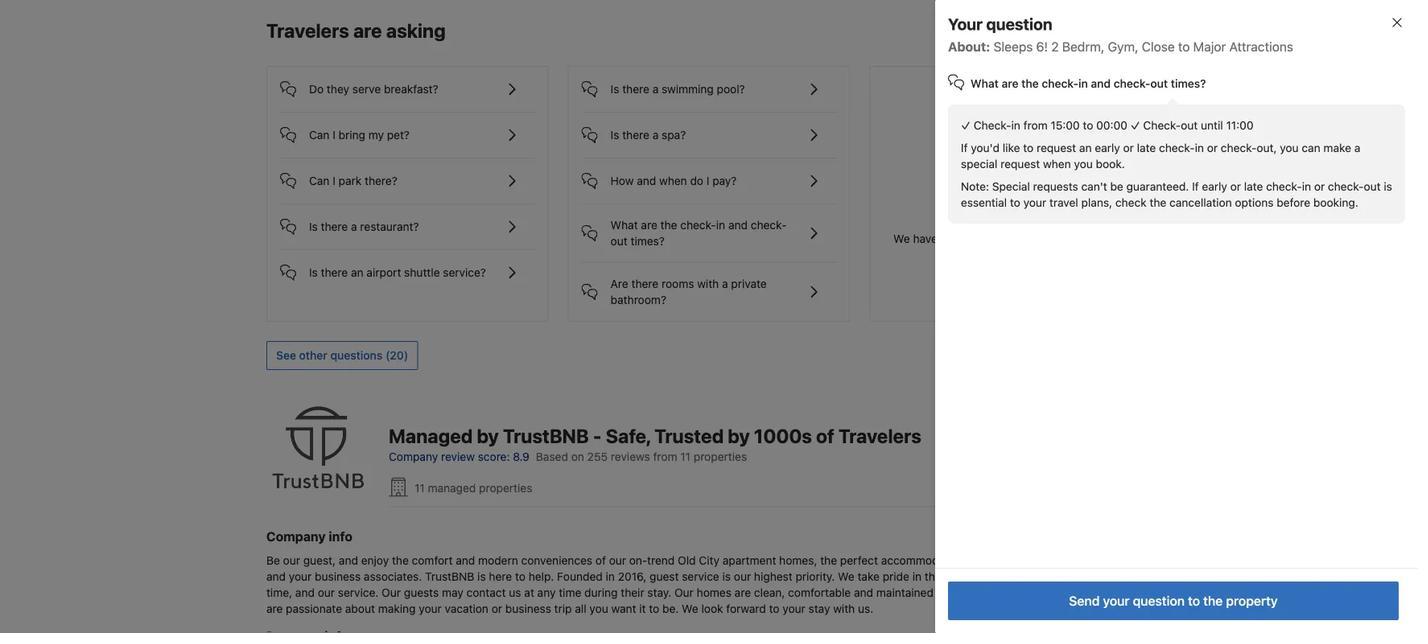 Task type: locate. For each thing, give the bounding box(es) containing it.
1 horizontal spatial from
[[1024, 119, 1048, 132]]

what down how
[[611, 218, 638, 232]]

do
[[690, 174, 704, 187]]

to left most
[[1035, 232, 1045, 245]]

0 horizontal spatial ✓
[[961, 119, 971, 132]]

1 horizontal spatial of
[[816, 425, 835, 447]]

are left asking at the top
[[353, 19, 382, 42]]

service?
[[443, 266, 486, 279]]

there for is there a swimming pool?
[[622, 82, 650, 96]]

can inside can i bring my pet? button
[[309, 128, 330, 142]]

in down accommodations
[[913, 570, 922, 583]]

with
[[697, 277, 719, 290], [937, 586, 959, 599], [833, 602, 855, 615]]

park
[[339, 174, 362, 187]]

in down pay?
[[716, 218, 725, 232]]

1 check- from the left
[[974, 119, 1011, 132]]

0 horizontal spatial times?
[[631, 235, 665, 248]]

is there a spa? button
[[582, 113, 837, 145]]

a inside the are there rooms with a private bathroom?
[[722, 277, 728, 290]]

book.
[[1096, 157, 1125, 171]]

✓ check-in from 15:00 to 00:00 ✓ check-out until 11:00
[[961, 119, 1254, 132]]

or up book.
[[1123, 141, 1134, 155]]

0 vertical spatial what
[[971, 77, 999, 90]]

1 vertical spatial question
[[1004, 190, 1050, 204]]

1 vertical spatial properties
[[479, 482, 532, 495]]

0 horizontal spatial by
[[477, 425, 499, 447]]

out inside note: special requests can't be guaranteed. if early or late check-in or check-out is essential to your travel plans, check the cancellation options before booking.
[[1364, 180, 1381, 193]]

trustbnb up based
[[503, 425, 589, 447]]

priority.
[[796, 570, 835, 583]]

there?
[[365, 174, 397, 187]]

when up requests
[[1043, 157, 1071, 171]]

out inside what are the check-in and check- out times?
[[611, 235, 628, 248]]

request down like
[[1001, 157, 1040, 171]]

enjoy
[[361, 554, 389, 567]]

our right pride.
[[995, 586, 1014, 599]]

in up before
[[1302, 180, 1311, 193]]

1 horizontal spatial an
[[941, 232, 953, 245]]

be our guest, and enjoy the comfort and modern conveniences of our on-trend old city apartment homes,  the perfect accommodations for you and your family, or you and your business associates.   trustbnb is here to help. founded in 2016, guest service is our highest priority. we take pride in the design of our properties, our response time, and our service. our guests may contact us at any time during their stay.  our homes are clean, comfortable and maintained with pride. our friendly and helpful staff are passionate about making your vacation or business trip all you want it to be. we look forward to your stay with us.
[[266, 554, 1144, 615]]

can for can i bring my pet?
[[309, 128, 330, 142]]

are for what are the check-in and check- out times?
[[641, 218, 658, 232]]

your up properties,
[[1035, 554, 1058, 567]]

0 vertical spatial an
[[1079, 141, 1092, 155]]

with left "us."
[[833, 602, 855, 615]]

trustbnb up may
[[425, 570, 474, 583]]

managed by trustbnb - safe, trusted by 1000s of travelers company review score: 8.9 based on 255 reviews from 11 properties
[[389, 425, 922, 463]]

11 left managed
[[415, 482, 425, 495]]

travelers
[[266, 19, 349, 42], [839, 425, 922, 447]]

or down contact
[[492, 602, 502, 615]]

our left on-
[[609, 554, 626, 567]]

1 vertical spatial early
[[1202, 180, 1227, 193]]

in down until
[[1195, 141, 1204, 155]]

a right make
[[1355, 141, 1361, 155]]

an left airport
[[351, 266, 364, 279]]

times? inside what are the check-in and check- out times?
[[631, 235, 665, 248]]

0 vertical spatial properties
[[694, 450, 747, 463]]

1 horizontal spatial properties
[[694, 450, 747, 463]]

2 vertical spatial of
[[982, 570, 993, 583]]

1 vertical spatial business
[[505, 602, 551, 615]]

1 horizontal spatial travelers
[[839, 425, 922, 447]]

and down properties,
[[1059, 586, 1078, 599]]

are there rooms with a private bathroom?
[[611, 277, 767, 307]]

us
[[509, 586, 521, 599]]

0 vertical spatial of
[[816, 425, 835, 447]]

what are the check-in and check- out times?
[[611, 218, 787, 248]]

you up response on the right bottom of page
[[1111, 554, 1130, 567]]

0 horizontal spatial when
[[659, 174, 687, 187]]

apartment
[[723, 554, 776, 567]]

our down associates.
[[382, 586, 401, 599]]

special
[[992, 180, 1030, 193]]

late
[[1137, 141, 1156, 155], [1244, 180, 1263, 193]]

restaurant?
[[360, 220, 419, 233]]

what inside your question dialog
[[971, 77, 999, 90]]

i right do at top
[[707, 174, 710, 187]]

we have an instant answer to most questions
[[894, 232, 1128, 245]]

0 vertical spatial with
[[697, 277, 719, 290]]

1 vertical spatial late
[[1244, 180, 1263, 193]]

i inside button
[[707, 174, 710, 187]]

times? inside your question dialog
[[1171, 77, 1206, 90]]

0 horizontal spatial of
[[596, 554, 606, 567]]

i for bring
[[333, 128, 336, 142]]

there for is there an airport shuttle service?
[[321, 266, 348, 279]]

1 horizontal spatial ✓
[[1131, 119, 1140, 132]]

early up book.
[[1095, 141, 1120, 155]]

1 horizontal spatial early
[[1202, 180, 1227, 193]]

times?
[[1171, 77, 1206, 90], [631, 235, 665, 248]]

to left major
[[1178, 39, 1190, 54]]

homes
[[697, 586, 732, 599]]

other
[[299, 349, 328, 362]]

what inside what are the check-in and check- out times?
[[611, 218, 638, 232]]

what down about:
[[971, 77, 999, 90]]

0 horizontal spatial travelers
[[266, 19, 349, 42]]

to inside 'your question about: sleeps 6! 2 bedrm, gym, close to major attractions'
[[1178, 39, 1190, 54]]

a inside ask a question button
[[994, 190, 1001, 204]]

when inside if you'd like to request an early or late check-in or check-out, you can make a special request when you book.
[[1043, 157, 1071, 171]]

1 vertical spatial times?
[[631, 235, 665, 248]]

business
[[315, 570, 361, 583], [505, 602, 551, 615]]

1 horizontal spatial if
[[1192, 180, 1199, 193]]

note: special requests can't be guaranteed. if early or late check-in or check-out is essential to your travel plans, check the cancellation options before booking.
[[961, 180, 1396, 209]]

what for what are the check-in and check-out times?
[[971, 77, 999, 90]]

0 horizontal spatial an
[[351, 266, 364, 279]]

questions inside button
[[330, 349, 383, 362]]

questions down plans,
[[1077, 232, 1128, 245]]

associates.
[[364, 570, 422, 583]]

reviews
[[611, 450, 650, 463]]

0 vertical spatial we
[[894, 232, 910, 245]]

are inside your question dialog
[[1002, 77, 1019, 90]]

✓
[[961, 119, 971, 132], [1131, 119, 1140, 132]]

for
[[973, 554, 988, 567]]

a left spa?
[[653, 128, 659, 142]]

can inside can i park there? button
[[309, 174, 330, 187]]

can
[[1302, 141, 1321, 155]]

1 horizontal spatial is
[[722, 570, 731, 583]]

1 horizontal spatial what
[[971, 77, 999, 90]]

0 vertical spatial when
[[1043, 157, 1071, 171]]

2 can from the top
[[309, 174, 330, 187]]

your down response on the right bottom of page
[[1103, 594, 1130, 609]]

we right "be."
[[682, 602, 699, 615]]

managed
[[389, 425, 473, 447]]

before
[[1277, 196, 1311, 209]]

are
[[353, 19, 382, 42], [1002, 77, 1019, 90], [641, 218, 658, 232], [735, 586, 751, 599], [266, 602, 283, 615]]

your question dialog
[[910, 0, 1418, 633]]

business down at
[[505, 602, 551, 615]]

1 our from the left
[[382, 586, 401, 599]]

on
[[571, 450, 584, 463]]

are down the time,
[[266, 602, 283, 615]]

send your question to the property
[[1069, 594, 1278, 609]]

with inside the are there rooms with a private bathroom?
[[697, 277, 719, 290]]

spa?
[[662, 128, 686, 142]]

0 horizontal spatial properties
[[479, 482, 532, 495]]

is there a spa?
[[611, 128, 686, 142]]

from up 'looking?'
[[1024, 119, 1048, 132]]

0 horizontal spatial early
[[1095, 141, 1120, 155]]

1 horizontal spatial company
[[389, 450, 438, 463]]

request
[[1037, 141, 1076, 155], [1001, 157, 1040, 171]]

a left the swimming
[[653, 82, 659, 96]]

company info
[[266, 529, 353, 544]]

1 vertical spatial from
[[653, 450, 677, 463]]

1 vertical spatial with
[[937, 586, 959, 599]]

1 vertical spatial can
[[309, 174, 330, 187]]

0 vertical spatial company
[[389, 450, 438, 463]]

note:
[[961, 180, 989, 193]]

late up guaranteed.
[[1137, 141, 1156, 155]]

0 vertical spatial times?
[[1171, 77, 1206, 90]]

your inside button
[[1103, 594, 1130, 609]]

business down guest,
[[315, 570, 361, 583]]

company up the be
[[266, 529, 326, 544]]

properties down trusted on the bottom of page
[[694, 450, 747, 463]]

homes,
[[779, 554, 817, 567]]

1 vertical spatial travelers
[[839, 425, 922, 447]]

instant
[[956, 232, 992, 245]]

out
[[1151, 77, 1168, 90], [1181, 119, 1198, 132], [1364, 180, 1381, 193], [611, 235, 628, 248]]

of down for at the bottom right
[[982, 570, 993, 583]]

to up 'us'
[[515, 570, 526, 583]]

0 horizontal spatial our
[[382, 586, 401, 599]]

of right 1000s
[[816, 425, 835, 447]]

to right 15:00 at right
[[1083, 119, 1093, 132]]

an inside button
[[351, 266, 364, 279]]

there inside the are there rooms with a private bathroom?
[[632, 277, 659, 290]]

we down perfect
[[838, 570, 855, 583]]

sleeps
[[994, 39, 1033, 54]]

2 horizontal spatial is
[[1384, 180, 1393, 193]]

see
[[276, 349, 296, 362]]

a right ask
[[994, 190, 1001, 204]]

vacation
[[445, 602, 489, 615]]

about
[[345, 602, 375, 615]]

have
[[913, 232, 938, 245]]

a inside is there a spa? button
[[653, 128, 659, 142]]

in inside note: special requests can't be guaranteed. if early or late check-in or check-out is essential to your travel plans, check the cancellation options before booking.
[[1302, 180, 1311, 193]]

properties down score: at the left bottom of page
[[479, 482, 532, 495]]

1 horizontal spatial when
[[1043, 157, 1071, 171]]

2 vertical spatial question
[[1133, 594, 1185, 609]]

what are the check-in and check- out times? button
[[582, 204, 837, 249]]

can left bring on the top left of page
[[309, 128, 330, 142]]

1 horizontal spatial business
[[505, 602, 551, 615]]

to left property
[[1188, 594, 1200, 609]]

send your question to the property button
[[948, 582, 1399, 621]]

all
[[575, 602, 587, 615]]

i
[[333, 128, 336, 142], [333, 174, 336, 187], [707, 174, 710, 187]]

0 vertical spatial trustbnb
[[503, 425, 589, 447]]

travelers inside the managed by trustbnb - safe, trusted by 1000s of travelers company review score: 8.9 based on 255 reviews from 11 properties
[[839, 425, 922, 447]]

service.
[[338, 586, 379, 599]]

by up score: at the left bottom of page
[[477, 425, 499, 447]]

with down 'design'
[[937, 586, 959, 599]]

question for ask
[[1004, 190, 1050, 204]]

or down until
[[1207, 141, 1218, 155]]

any
[[537, 586, 556, 599]]

1 vertical spatial of
[[596, 554, 606, 567]]

0 vertical spatial early
[[1095, 141, 1120, 155]]

11 down trusted on the bottom of page
[[680, 450, 691, 463]]

-
[[593, 425, 602, 447]]

check- up if you'd like to request an early or late check-in or check-out, you can make a special request when you book. at top right
[[1143, 119, 1181, 132]]

city
[[699, 554, 720, 567]]

0 horizontal spatial we
[[682, 602, 699, 615]]

and
[[1091, 77, 1111, 90], [637, 174, 656, 187], [728, 218, 748, 232], [339, 554, 358, 567], [456, 554, 475, 567], [1013, 554, 1032, 567], [266, 570, 286, 583], [295, 586, 315, 599], [854, 586, 873, 599], [1059, 586, 1078, 599]]

the down "how and when do i pay?"
[[661, 218, 677, 232]]

is up how
[[611, 128, 619, 142]]

0 vertical spatial if
[[961, 141, 968, 155]]

question inside button
[[1004, 190, 1050, 204]]

a left restaurant?
[[351, 220, 357, 233]]

i left park at the left of the page
[[333, 174, 336, 187]]

0 horizontal spatial 11
[[415, 482, 425, 495]]

and inside button
[[637, 174, 656, 187]]

still looking?
[[962, 142, 1059, 161]]

can for can i park there?
[[309, 174, 330, 187]]

our up passionate on the left bottom of the page
[[318, 586, 335, 599]]

if you'd like to request an early or late check-in or check-out, you can make a special request when you book.
[[961, 141, 1364, 171]]

what for what are the check-in and check- out times?
[[611, 218, 638, 232]]

0 horizontal spatial from
[[653, 450, 677, 463]]

and up passionate on the left bottom of the page
[[295, 586, 315, 599]]

in up like
[[1011, 119, 1021, 132]]

to right like
[[1023, 141, 1034, 155]]

if up cancellation
[[1192, 180, 1199, 193]]

is for is there a spa?
[[611, 128, 619, 142]]

2 horizontal spatial we
[[894, 232, 910, 245]]

question inside button
[[1133, 594, 1185, 609]]

properties,
[[1016, 570, 1073, 583]]

is down is there a restaurant?
[[309, 266, 318, 279]]

and down the bedrm,
[[1091, 77, 1111, 90]]

in up during at bottom
[[606, 570, 615, 583]]

i for park
[[333, 174, 336, 187]]

0 vertical spatial late
[[1137, 141, 1156, 155]]

what
[[971, 77, 999, 90], [611, 218, 638, 232]]

1 vertical spatial trustbnb
[[425, 570, 474, 583]]

there up is there a spa?
[[622, 82, 650, 96]]

1 vertical spatial an
[[941, 232, 953, 245]]

close
[[1142, 39, 1175, 54]]

1 vertical spatial if
[[1192, 180, 1199, 193]]

ask a question button
[[962, 183, 1059, 212]]

0 vertical spatial request
[[1037, 141, 1076, 155]]

0 horizontal spatial late
[[1137, 141, 1156, 155]]

to down special
[[1010, 196, 1021, 209]]

1000s
[[754, 425, 812, 447]]

of up "founded"
[[596, 554, 606, 567]]

1 vertical spatial we
[[838, 570, 855, 583]]

score:
[[478, 450, 510, 463]]

you up can't
[[1074, 157, 1093, 171]]

0 vertical spatial can
[[309, 128, 330, 142]]

accommodations
[[881, 554, 970, 567]]

11:00
[[1226, 119, 1254, 132]]

can't
[[1081, 180, 1107, 193]]

1 horizontal spatial trustbnb
[[503, 425, 589, 447]]

review
[[441, 450, 475, 463]]

1 horizontal spatial late
[[1244, 180, 1263, 193]]

to inside note: special requests can't be guaranteed. if early or late check-in or check-out is essential to your travel plans, check the cancellation options before booking.
[[1010, 196, 1021, 209]]

of
[[816, 425, 835, 447], [596, 554, 606, 567], [982, 570, 993, 583]]

is there an airport shuttle service? button
[[280, 250, 535, 282]]

11 inside the managed by trustbnb - safe, trusted by 1000s of travelers company review score: 8.9 based on 255 reviews from 11 properties
[[680, 450, 691, 463]]

2 vertical spatial an
[[351, 266, 364, 279]]

1 horizontal spatial questions
[[1077, 232, 1128, 245]]

company down managed
[[389, 450, 438, 463]]

can left park at the left of the page
[[309, 174, 330, 187]]

1 horizontal spatial our
[[675, 586, 694, 599]]

is
[[1384, 180, 1393, 193], [477, 570, 486, 583], [722, 570, 731, 583]]

0 horizontal spatial what
[[611, 218, 638, 232]]

1 horizontal spatial check-
[[1143, 119, 1181, 132]]

questions left (20)
[[330, 349, 383, 362]]

late up options
[[1244, 180, 1263, 193]]

0 horizontal spatial questions
[[330, 349, 383, 362]]

you right for at the bottom right
[[991, 554, 1010, 567]]

early inside note: special requests can't be guaranteed. if early or late check-in or check-out is essential to your travel plans, check the cancellation options before booking.
[[1202, 180, 1227, 193]]

0 vertical spatial question
[[986, 14, 1053, 33]]

late inside note: special requests can't be guaranteed. if early or late check-in or check-out is essential to your travel plans, check the cancellation options before booking.
[[1244, 180, 1263, 193]]

2 horizontal spatial our
[[995, 586, 1014, 599]]

0 horizontal spatial if
[[961, 141, 968, 155]]

modern
[[478, 554, 518, 567]]

check- down 2
[[1042, 77, 1079, 90]]

0 horizontal spatial check-
[[974, 119, 1011, 132]]

is for is there an airport shuttle service?
[[309, 266, 318, 279]]

0 horizontal spatial trustbnb
[[425, 570, 474, 583]]

2 horizontal spatial with
[[937, 586, 959, 599]]

times? down major
[[1171, 77, 1206, 90]]

is up is there a spa?
[[611, 82, 619, 96]]

if inside if you'd like to request an early or late check-in or check-out, you can make a special request when you book.
[[961, 141, 968, 155]]

1 can from the top
[[309, 128, 330, 142]]

0 vertical spatial from
[[1024, 119, 1048, 132]]

question for send
[[1133, 594, 1185, 609]]

0 horizontal spatial with
[[697, 277, 719, 290]]

2 horizontal spatial an
[[1079, 141, 1092, 155]]

1 horizontal spatial by
[[728, 425, 750, 447]]

1 vertical spatial questions
[[330, 349, 383, 362]]

1 vertical spatial what
[[611, 218, 638, 232]]

clean,
[[754, 586, 785, 599]]

1 vertical spatial when
[[659, 174, 687, 187]]

from inside your question dialog
[[1024, 119, 1048, 132]]

is down can i park there?
[[309, 220, 318, 233]]

2 check- from the left
[[1143, 119, 1181, 132]]

in inside what are the check-in and check- out times?
[[716, 218, 725, 232]]

1 vertical spatial 11
[[415, 482, 425, 495]]

safe,
[[606, 425, 651, 447]]

1 horizontal spatial times?
[[1171, 77, 1206, 90]]

✓ up still at the top right of page
[[961, 119, 971, 132]]

or up options
[[1231, 180, 1241, 193]]

0 vertical spatial business
[[315, 570, 361, 583]]

founded
[[557, 570, 603, 583]]

our down family,
[[1076, 570, 1093, 583]]

1 horizontal spatial with
[[833, 602, 855, 615]]

there left spa?
[[622, 128, 650, 142]]

0 horizontal spatial company
[[266, 529, 326, 544]]

are up forward
[[735, 586, 751, 599]]

are for travelers are asking
[[353, 19, 382, 42]]

your down guest,
[[289, 570, 312, 583]]

there up bathroom?
[[632, 277, 659, 290]]

response
[[1096, 570, 1144, 583]]

with right rooms
[[697, 277, 719, 290]]

take
[[858, 570, 880, 583]]

your
[[948, 14, 983, 33]]

2016,
[[618, 570, 647, 583]]

0 vertical spatial 11
[[680, 450, 691, 463]]

request down 15:00 at right
[[1037, 141, 1076, 155]]

1 horizontal spatial 11
[[680, 450, 691, 463]]

is inside note: special requests can't be guaranteed. if early or late check-in or check-out is essential to your travel plans, check the cancellation options before booking.
[[1384, 180, 1393, 193]]

are inside what are the check-in and check- out times?
[[641, 218, 658, 232]]

company
[[389, 450, 438, 463], [266, 529, 326, 544]]

in
[[1079, 77, 1088, 90], [1011, 119, 1021, 132], [1195, 141, 1204, 155], [1302, 180, 1311, 193], [716, 218, 725, 232], [606, 570, 615, 583], [913, 570, 922, 583]]



Task type: vqa. For each thing, say whether or not it's contained in the screenshot.
Managed by TrustBNB - Safe, Trusted by 1000s of Travelers Company review score: 8.9 Based on 255 reviews from 11 properties
yes



Task type: describe. For each thing, give the bounding box(es) containing it.
helpful
[[1081, 586, 1117, 599]]

forward
[[726, 602, 766, 615]]

be.
[[663, 602, 679, 615]]

2 vertical spatial we
[[682, 602, 699, 615]]

3 our from the left
[[995, 586, 1014, 599]]

check- up before
[[1266, 180, 1302, 193]]

the inside note: special requests can't be guaranteed. if early or late check-in or check-out is essential to your travel plans, check the cancellation options before booking.
[[1150, 196, 1167, 209]]

family,
[[1061, 554, 1095, 567]]

your down guests
[[419, 602, 442, 615]]

my
[[368, 128, 384, 142]]

can i park there? button
[[280, 158, 535, 191]]

0 horizontal spatial business
[[315, 570, 361, 583]]

15:00
[[1051, 119, 1080, 132]]

6!
[[1036, 39, 1048, 54]]

in down the bedrm,
[[1079, 77, 1088, 90]]

or up response on the right bottom of page
[[1098, 554, 1108, 567]]

to inside button
[[1188, 594, 1200, 609]]

0 vertical spatial travelers
[[266, 19, 349, 42]]

check- up the booking.
[[1328, 180, 1364, 193]]

contact
[[466, 586, 506, 599]]

at
[[524, 586, 534, 599]]

there for are there rooms with a private bathroom?
[[632, 277, 659, 290]]

managed
[[428, 482, 476, 495]]

0 vertical spatial questions
[[1077, 232, 1128, 245]]

can i bring my pet?
[[309, 128, 410, 142]]

service
[[682, 570, 719, 583]]

and up properties,
[[1013, 554, 1032, 567]]

the inside what are the check-in and check- out times?
[[661, 218, 677, 232]]

0 horizontal spatial is
[[477, 570, 486, 583]]

swimming
[[662, 82, 714, 96]]

old
[[678, 554, 696, 567]]

2 ✓ from the left
[[1131, 119, 1140, 132]]

a inside if you'd like to request an early or late check-in or check-out, you can make a special request when you book.
[[1355, 141, 1361, 155]]

your inside note: special requests can't be guaranteed. if early or late check-in or check-out is essential to your travel plans, check the cancellation options before booking.
[[1024, 196, 1047, 209]]

are
[[611, 277, 628, 290]]

how and when do i pay? button
[[582, 158, 837, 191]]

breakfast?
[[384, 82, 438, 96]]

is there a restaurant? button
[[280, 204, 535, 237]]

from inside the managed by trustbnb - safe, trusted by 1000s of travelers company review score: 8.9 based on 255 reviews from 11 properties
[[653, 450, 677, 463]]

until
[[1201, 119, 1223, 132]]

is for is there a swimming pool?
[[611, 82, 619, 96]]

company inside the managed by trustbnb - safe, trusted by 1000s of travelers company review score: 8.9 based on 255 reviews from 11 properties
[[389, 450, 438, 463]]

shuttle
[[404, 266, 440, 279]]

1 horizontal spatial we
[[838, 570, 855, 583]]

times? for what are the check-in and check- out times?
[[631, 235, 665, 248]]

stay
[[809, 602, 830, 615]]

pet?
[[387, 128, 410, 142]]

when inside button
[[659, 174, 687, 187]]

on-
[[629, 554, 647, 567]]

can i park there?
[[309, 174, 397, 187]]

1 ✓ from the left
[[961, 119, 971, 132]]

the up associates.
[[392, 554, 409, 567]]

a inside is there a swimming pool? button
[[653, 82, 659, 96]]

there for is there a spa?
[[622, 128, 650, 142]]

requests
[[1033, 180, 1078, 193]]

your left stay
[[783, 602, 806, 615]]

00:00
[[1097, 119, 1128, 132]]

and up "us."
[[854, 586, 873, 599]]

asking
[[386, 19, 446, 42]]

time,
[[266, 586, 292, 599]]

there for is there a restaurant?
[[321, 220, 348, 233]]

question inside 'your question about: sleeps 6! 2 bedrm, gym, close to major attractions'
[[986, 14, 1053, 33]]

to inside if you'd like to request an early or late check-in or check-out, you can make a special request when you book.
[[1023, 141, 1034, 155]]

an for service?
[[351, 266, 364, 279]]

the down "6!"
[[1022, 77, 1039, 90]]

2 vertical spatial with
[[833, 602, 855, 615]]

look
[[702, 602, 723, 615]]

do they serve breakfast? button
[[280, 67, 535, 99]]

out,
[[1257, 141, 1277, 155]]

attractions
[[1230, 39, 1294, 54]]

11 managed properties
[[415, 482, 532, 495]]

check- down do at top
[[680, 218, 716, 232]]

check- down gym,
[[1114, 77, 1151, 90]]

of inside the managed by trustbnb - safe, trusted by 1000s of travelers company review score: 8.9 based on 255 reviews from 11 properties
[[816, 425, 835, 447]]

2 by from the left
[[728, 425, 750, 447]]

how
[[611, 174, 634, 187]]

1 by from the left
[[477, 425, 499, 447]]

in inside if you'd like to request an early or late check-in or check-out, you can make a special request when you book.
[[1195, 141, 1204, 155]]

make
[[1324, 141, 1352, 155]]

can i bring my pet? button
[[280, 113, 535, 145]]

conveniences
[[521, 554, 593, 567]]

they
[[327, 82, 349, 96]]

early inside if you'd like to request an early or late check-in or check-out, you can make a special request when you book.
[[1095, 141, 1120, 155]]

help.
[[529, 570, 554, 583]]

times? for what are the check-in and check-out times?
[[1171, 77, 1206, 90]]

highest
[[754, 570, 793, 583]]

travel
[[1050, 196, 1078, 209]]

our down apartment
[[734, 570, 751, 583]]

you down during at bottom
[[590, 602, 608, 615]]

our right the be
[[283, 554, 300, 567]]

looking?
[[995, 142, 1059, 161]]

check- up private
[[751, 218, 787, 232]]

friendly
[[1017, 586, 1056, 599]]

to down clean,
[[769, 602, 780, 615]]

1 vertical spatial request
[[1001, 157, 1040, 171]]

ask a question
[[972, 190, 1050, 204]]

do they serve breakfast?
[[309, 82, 438, 96]]

is there a swimming pool?
[[611, 82, 745, 96]]

is for is there a restaurant?
[[309, 220, 318, 233]]

255
[[587, 450, 608, 463]]

properties inside the managed by trustbnb - safe, trusted by 1000s of travelers company review score: 8.9 based on 255 reviews from 11 properties
[[694, 450, 747, 463]]

the up the priority. in the bottom of the page
[[820, 554, 837, 567]]

trustbnb inside be our guest, and enjoy the comfort and modern conveniences of our on-trend old city apartment homes,  the perfect accommodations for you and your family, or you and your business associates.   trustbnb is here to help. founded in 2016, guest service is our highest priority. we take pride in the design of our properties, our response time, and our service. our guests may contact us at any time during their stay.  our homes are clean, comfortable and maintained with pride. our friendly and helpful staff are passionate about making your vacation or business trip all you want it to be. we look forward to your stay with us.
[[425, 570, 474, 583]]

comfort
[[412, 554, 453, 567]]

stay.
[[648, 586, 672, 599]]

an inside if you'd like to request an early or late check-in or check-out, you can make a special request when you book.
[[1079, 141, 1092, 155]]

and left modern
[[456, 554, 475, 567]]

design
[[945, 570, 979, 583]]

guest
[[650, 570, 679, 583]]

and inside your question dialog
[[1091, 77, 1111, 90]]

their
[[621, 586, 644, 599]]

is there an airport shuttle service?
[[309, 266, 486, 279]]

during
[[585, 586, 618, 599]]

1 vertical spatial company
[[266, 529, 326, 544]]

you left can
[[1280, 141, 1299, 155]]

late inside if you'd like to request an early or late check-in or check-out, you can make a special request when you book.
[[1137, 141, 1156, 155]]

or up the booking.
[[1314, 180, 1325, 193]]

see other questions (20)
[[276, 349, 408, 362]]

gym,
[[1108, 39, 1139, 54]]

answer
[[995, 232, 1032, 245]]

check- up guaranteed.
[[1159, 141, 1195, 155]]

trustbnb inside the managed by trustbnb - safe, trusted by 1000s of travelers company review score: 8.9 based on 255 reviews from 11 properties
[[503, 425, 589, 447]]

what are the check-in and check-out times?
[[971, 77, 1206, 90]]

an for to
[[941, 232, 953, 245]]

check- down 11:00
[[1221, 141, 1257, 155]]

still
[[962, 142, 991, 161]]

info
[[329, 529, 353, 544]]

do
[[309, 82, 324, 96]]

airport
[[367, 266, 401, 279]]

to right it
[[649, 602, 660, 615]]

the inside "send your question to the property" button
[[1204, 594, 1223, 609]]

and down info
[[339, 554, 358, 567]]

plans,
[[1082, 196, 1113, 209]]

a inside is there a restaurant? button
[[351, 220, 357, 233]]

trip
[[554, 602, 572, 615]]

if inside note: special requests can't be guaranteed. if early or late check-in or check-out is essential to your travel plans, check the cancellation options before booking.
[[1192, 180, 1199, 193]]

and down the be
[[266, 570, 286, 583]]

your question about: sleeps 6! 2 bedrm, gym, close to major attractions
[[948, 14, 1294, 54]]

the down accommodations
[[925, 570, 942, 583]]

about:
[[948, 39, 990, 54]]

send
[[1069, 594, 1100, 609]]

our left properties,
[[996, 570, 1013, 583]]

2 our from the left
[[675, 586, 694, 599]]

bathroom?
[[611, 293, 666, 307]]

pride
[[883, 570, 910, 583]]

trusted
[[655, 425, 724, 447]]

8.9
[[513, 450, 530, 463]]

ask
[[972, 190, 991, 204]]

2 horizontal spatial of
[[982, 570, 993, 583]]

and inside what are the check-in and check- out times?
[[728, 218, 748, 232]]

are for what are the check-in and check-out times?
[[1002, 77, 1019, 90]]



